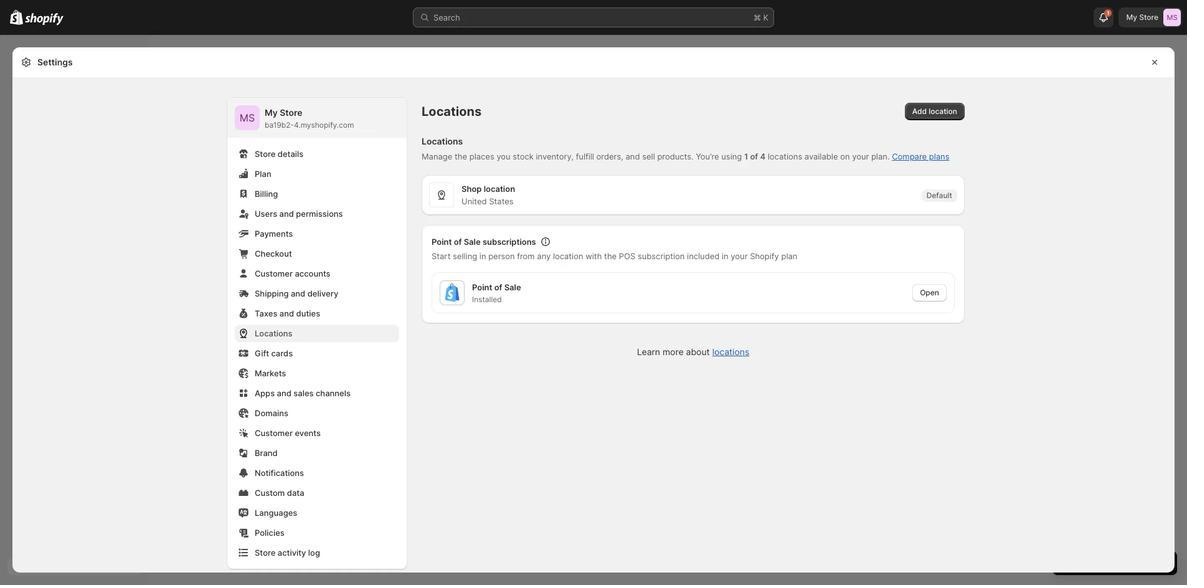 Task type: locate. For each thing, give the bounding box(es) containing it.
plan.
[[872, 151, 890, 161]]

my store image inside shop settings menu element
[[235, 105, 260, 130]]

my for my store ba19b2-4.myshopify.com
[[265, 107, 278, 118]]

point up start
[[432, 237, 452, 247]]

and for delivery
[[291, 288, 305, 298]]

2 vertical spatial location
[[553, 251, 584, 261]]

from
[[517, 251, 535, 261]]

sale inside point of sale installed
[[505, 282, 521, 292]]

in right included
[[722, 251, 729, 261]]

0 vertical spatial point
[[432, 237, 452, 247]]

open link
[[913, 284, 947, 302]]

1 horizontal spatial my
[[1127, 12, 1138, 22]]

users and permissions
[[255, 209, 343, 219]]

markets link
[[235, 365, 399, 382]]

0 vertical spatial of
[[750, 151, 758, 161]]

point up the installed
[[472, 282, 493, 292]]

0 vertical spatial locations
[[422, 104, 482, 119]]

0 horizontal spatial location
[[484, 184, 515, 194]]

store down policies
[[255, 548, 276, 558]]

1 in from the left
[[480, 251, 486, 261]]

locations right the 4
[[768, 151, 803, 161]]

plan link
[[235, 165, 399, 183]]

1 horizontal spatial locations
[[768, 151, 803, 161]]

sell
[[643, 151, 655, 161]]

1 vertical spatial of
[[454, 237, 462, 247]]

customer for customer accounts
[[255, 269, 293, 279]]

sales
[[294, 388, 314, 398]]

customer inside "link"
[[255, 428, 293, 438]]

0 vertical spatial the
[[455, 151, 467, 161]]

1 customer from the top
[[255, 269, 293, 279]]

learn
[[637, 346, 660, 357]]

accounts
[[295, 269, 331, 279]]

1 vertical spatial point
[[472, 282, 493, 292]]

of for point of sale subscriptions
[[454, 237, 462, 247]]

0 vertical spatial locations
[[768, 151, 803, 161]]

store details link
[[235, 145, 399, 163]]

customer
[[255, 269, 293, 279], [255, 428, 293, 438]]

and right apps
[[277, 388, 292, 398]]

the right with
[[604, 251, 617, 261]]

of up the installed
[[495, 282, 503, 292]]

locations right about
[[713, 346, 750, 357]]

0 vertical spatial customer
[[255, 269, 293, 279]]

location inside shop location united states
[[484, 184, 515, 194]]

custom data link
[[235, 484, 399, 502]]

and right users
[[280, 209, 294, 219]]

my store image right my store
[[1164, 9, 1181, 26]]

in
[[480, 251, 486, 261], [722, 251, 729, 261]]

my inside 'my store ba19b2-4.myshopify.com'
[[265, 107, 278, 118]]

of
[[750, 151, 758, 161], [454, 237, 462, 247], [495, 282, 503, 292]]

dialog
[[1180, 47, 1188, 573]]

in down point of sale subscriptions
[[480, 251, 486, 261]]

0 horizontal spatial your
[[731, 251, 748, 261]]

0 horizontal spatial point
[[432, 237, 452, 247]]

sale up selling
[[464, 237, 481, 247]]

0 horizontal spatial sale
[[464, 237, 481, 247]]

1 vertical spatial 1
[[745, 151, 748, 161]]

customer down domains
[[255, 428, 293, 438]]

1 horizontal spatial your
[[852, 151, 869, 161]]

0 vertical spatial location
[[929, 107, 958, 116]]

permissions
[[296, 209, 343, 219]]

plans
[[929, 151, 950, 161]]

0 horizontal spatial in
[[480, 251, 486, 261]]

my store image left ba19b2-
[[235, 105, 260, 130]]

store
[[1140, 12, 1159, 22], [280, 107, 303, 118], [255, 149, 276, 159], [255, 548, 276, 558]]

point of sale installed
[[472, 282, 521, 304]]

1 left my store
[[1108, 10, 1110, 16]]

billing
[[255, 189, 278, 199]]

log
[[308, 548, 320, 558]]

of up selling
[[454, 237, 462, 247]]

1 vertical spatial location
[[484, 184, 515, 194]]

1 horizontal spatial location
[[553, 251, 584, 261]]

the left places
[[455, 151, 467, 161]]

ba19b2-
[[265, 120, 294, 130]]

2 horizontal spatial of
[[750, 151, 758, 161]]

the
[[455, 151, 467, 161], [604, 251, 617, 261]]

location right add
[[929, 107, 958, 116]]

united
[[462, 196, 487, 206]]

your left the shopify
[[731, 251, 748, 261]]

my up ba19b2-
[[265, 107, 278, 118]]

store activity log
[[255, 548, 320, 558]]

0 horizontal spatial the
[[455, 151, 467, 161]]

2 vertical spatial of
[[495, 282, 503, 292]]

of left the 4
[[750, 151, 758, 161]]

taxes and duties
[[255, 308, 320, 318]]

sale for subscriptions
[[464, 237, 481, 247]]

k
[[764, 12, 769, 22]]

2 customer from the top
[[255, 428, 293, 438]]

checkout
[[255, 249, 292, 259]]

ms button
[[235, 105, 260, 130]]

store details
[[255, 149, 304, 159]]

1 horizontal spatial point
[[472, 282, 493, 292]]

1 vertical spatial sale
[[505, 282, 521, 292]]

and left sell
[[626, 151, 640, 161]]

point of sale subscriptions
[[432, 237, 536, 247]]

location right the any
[[553, 251, 584, 261]]

of for point of sale installed
[[495, 282, 503, 292]]

0 vertical spatial my store image
[[1164, 9, 1181, 26]]

users and permissions link
[[235, 205, 399, 222]]

sale down person
[[505, 282, 521, 292]]

sale
[[464, 237, 481, 247], [505, 282, 521, 292]]

subscriptions
[[483, 237, 536, 247]]

products.
[[658, 151, 694, 161]]

sale for installed
[[505, 282, 521, 292]]

search
[[434, 12, 460, 22]]

2 horizontal spatial location
[[929, 107, 958, 116]]

my right 1 dropdown button at the top right of the page
[[1127, 12, 1138, 22]]

custom
[[255, 488, 285, 498]]

my store
[[1127, 12, 1159, 22]]

1 vertical spatial the
[[604, 251, 617, 261]]

of inside point of sale installed
[[495, 282, 503, 292]]

locations link
[[713, 346, 750, 357]]

my store image
[[1164, 9, 1181, 26], [235, 105, 260, 130]]

1 vertical spatial my
[[265, 107, 278, 118]]

your right "on"
[[852, 151, 869, 161]]

location up states at the top left of page
[[484, 184, 515, 194]]

data
[[287, 488, 304, 498]]

0 vertical spatial your
[[852, 151, 869, 161]]

policies
[[255, 528, 285, 538]]

1 horizontal spatial sale
[[505, 282, 521, 292]]

1 horizontal spatial in
[[722, 251, 729, 261]]

1 inside dropdown button
[[1108, 10, 1110, 16]]

1 horizontal spatial the
[[604, 251, 617, 261]]

1 vertical spatial locations
[[422, 136, 463, 146]]

location inside "link"
[[929, 107, 958, 116]]

you're
[[696, 151, 719, 161]]

apps and sales channels link
[[235, 384, 399, 402]]

1 vertical spatial my store image
[[235, 105, 260, 130]]

billing link
[[235, 185, 399, 203]]

users
[[255, 209, 277, 219]]

0 vertical spatial 1
[[1108, 10, 1110, 16]]

customer accounts link
[[235, 265, 399, 282]]

0 horizontal spatial 1
[[745, 151, 748, 161]]

and right taxes
[[280, 308, 294, 318]]

and down customer accounts
[[291, 288, 305, 298]]

1 right using
[[745, 151, 748, 161]]

0 horizontal spatial my
[[265, 107, 278, 118]]

1 horizontal spatial 1
[[1108, 10, 1110, 16]]

compare
[[892, 151, 927, 161]]

languages link
[[235, 504, 399, 522]]

customer down checkout
[[255, 269, 293, 279]]

default
[[927, 190, 953, 200]]

0 horizontal spatial of
[[454, 237, 462, 247]]

0 vertical spatial my
[[1127, 12, 1138, 22]]

0 horizontal spatial locations
[[713, 346, 750, 357]]

location
[[929, 107, 958, 116], [484, 184, 515, 194], [553, 251, 584, 261]]

store up ba19b2-
[[280, 107, 303, 118]]

add location
[[913, 107, 958, 116]]

locations
[[422, 104, 482, 119], [422, 136, 463, 146], [255, 328, 293, 338]]

0 vertical spatial sale
[[464, 237, 481, 247]]

plan
[[255, 169, 271, 179]]

about
[[686, 346, 710, 357]]

1 horizontal spatial of
[[495, 282, 503, 292]]

0 horizontal spatial my store image
[[235, 105, 260, 130]]

1 vertical spatial customer
[[255, 428, 293, 438]]

2 vertical spatial locations
[[255, 328, 293, 338]]

point
[[432, 237, 452, 247], [472, 282, 493, 292]]

⌘
[[754, 12, 761, 22]]

payments
[[255, 229, 293, 239]]

shipping
[[255, 288, 289, 298]]

start
[[432, 251, 451, 261]]

1 vertical spatial locations
[[713, 346, 750, 357]]

my
[[1127, 12, 1138, 22], [265, 107, 278, 118]]

settings dialog
[[12, 47, 1175, 585]]

point inside point of sale installed
[[472, 282, 493, 292]]

open
[[920, 288, 940, 297]]

apps
[[255, 388, 275, 398]]

location for shop location united states
[[484, 184, 515, 194]]



Task type: describe. For each thing, give the bounding box(es) containing it.
your inside locations manage the places you stock inventory, fulfill orders, and sell products. you're using 1 of 4 locations available on your plan. compare plans
[[852, 151, 869, 161]]

the inside locations manage the places you stock inventory, fulfill orders, and sell products. you're using 1 of 4 locations available on your plan. compare plans
[[455, 151, 467, 161]]

point for point of sale subscriptions
[[432, 237, 452, 247]]

taxes
[[255, 308, 278, 318]]

delivery
[[308, 288, 339, 298]]

locations inside locations manage the places you stock inventory, fulfill orders, and sell products. you're using 1 of 4 locations available on your plan. compare plans
[[422, 136, 463, 146]]

shop location united states
[[462, 184, 515, 206]]

duties
[[296, 308, 320, 318]]

shop settings menu element
[[227, 98, 407, 569]]

apps and sales channels
[[255, 388, 351, 398]]

my store ba19b2-4.myshopify.com
[[265, 107, 354, 130]]

notifications
[[255, 468, 304, 478]]

location for add location
[[929, 107, 958, 116]]

customer accounts
[[255, 269, 331, 279]]

store right 1 dropdown button at the top right of the page
[[1140, 12, 1159, 22]]

details
[[278, 149, 304, 159]]

places
[[470, 151, 495, 161]]

store inside 'my store ba19b2-4.myshopify.com'
[[280, 107, 303, 118]]

1 horizontal spatial my store image
[[1164, 9, 1181, 26]]

locations link
[[235, 325, 399, 342]]

learn more about locations
[[637, 346, 750, 357]]

2 in from the left
[[722, 251, 729, 261]]

available
[[805, 151, 838, 161]]

any
[[537, 251, 551, 261]]

point for point of sale installed
[[472, 282, 493, 292]]

shopify image
[[25, 13, 64, 25]]

shipping and delivery
[[255, 288, 339, 298]]

events
[[295, 428, 321, 438]]

locations inside locations manage the places you stock inventory, fulfill orders, and sell products. you're using 1 of 4 locations available on your plan. compare plans
[[768, 151, 803, 161]]

customer for customer events
[[255, 428, 293, 438]]

with
[[586, 251, 602, 261]]

start selling in person from any location with the pos subscription included in your shopify plan
[[432, 251, 798, 261]]

locations manage the places you stock inventory, fulfill orders, and sell products. you're using 1 of 4 locations available on your plan. compare plans
[[422, 136, 950, 161]]

1 inside locations manage the places you stock inventory, fulfill orders, and sell products. you're using 1 of 4 locations available on your plan. compare plans
[[745, 151, 748, 161]]

and inside locations manage the places you stock inventory, fulfill orders, and sell products. you're using 1 of 4 locations available on your plan. compare plans
[[626, 151, 640, 161]]

of inside locations manage the places you stock inventory, fulfill orders, and sell products. you're using 1 of 4 locations available on your plan. compare plans
[[750, 151, 758, 161]]

stock
[[513, 151, 534, 161]]

1 button
[[1094, 7, 1114, 27]]

cards
[[271, 348, 293, 358]]

store activity log link
[[235, 544, 399, 561]]

4.myshopify.com
[[294, 120, 354, 130]]

payments link
[[235, 225, 399, 242]]

you
[[497, 151, 511, 161]]

policies link
[[235, 524, 399, 541]]

my for my store
[[1127, 12, 1138, 22]]

taxes and duties link
[[235, 305, 399, 322]]

add location link
[[905, 103, 965, 120]]

gift cards
[[255, 348, 293, 358]]

person
[[489, 251, 515, 261]]

compare plans link
[[892, 151, 950, 161]]

using
[[722, 151, 742, 161]]

and for duties
[[280, 308, 294, 318]]

checkout link
[[235, 245, 399, 262]]

locations inside shop settings menu element
[[255, 328, 293, 338]]

channels
[[316, 388, 351, 398]]

store up plan
[[255, 149, 276, 159]]

pos
[[619, 251, 636, 261]]

installed
[[472, 295, 502, 304]]

customer events
[[255, 428, 321, 438]]

1 vertical spatial your
[[731, 251, 748, 261]]

and for permissions
[[280, 209, 294, 219]]

shopify
[[750, 251, 779, 261]]

notifications link
[[235, 464, 399, 482]]

gift
[[255, 348, 269, 358]]

included
[[687, 251, 720, 261]]

customer events link
[[235, 424, 399, 442]]

states
[[489, 196, 514, 206]]

manage
[[422, 151, 453, 161]]

selling
[[453, 251, 477, 261]]

shipping and delivery link
[[235, 285, 399, 302]]

inventory,
[[536, 151, 574, 161]]

subscription
[[638, 251, 685, 261]]

activity
[[278, 548, 306, 558]]

orders,
[[597, 151, 624, 161]]

4
[[760, 151, 766, 161]]

more
[[663, 346, 684, 357]]

settings
[[37, 57, 73, 67]]

point of sale link
[[472, 281, 524, 293]]

domains link
[[235, 404, 399, 422]]

plan
[[782, 251, 798, 261]]

languages
[[255, 508, 297, 518]]

and for sales
[[277, 388, 292, 398]]

on
[[841, 151, 850, 161]]

shop
[[462, 184, 482, 194]]

gift cards link
[[235, 345, 399, 362]]

⌘ k
[[754, 12, 769, 22]]

shopify image
[[10, 10, 23, 25]]

brand
[[255, 448, 278, 458]]

add
[[913, 107, 927, 116]]



Task type: vqa. For each thing, say whether or not it's contained in the screenshot.
bottom SUMMARY
no



